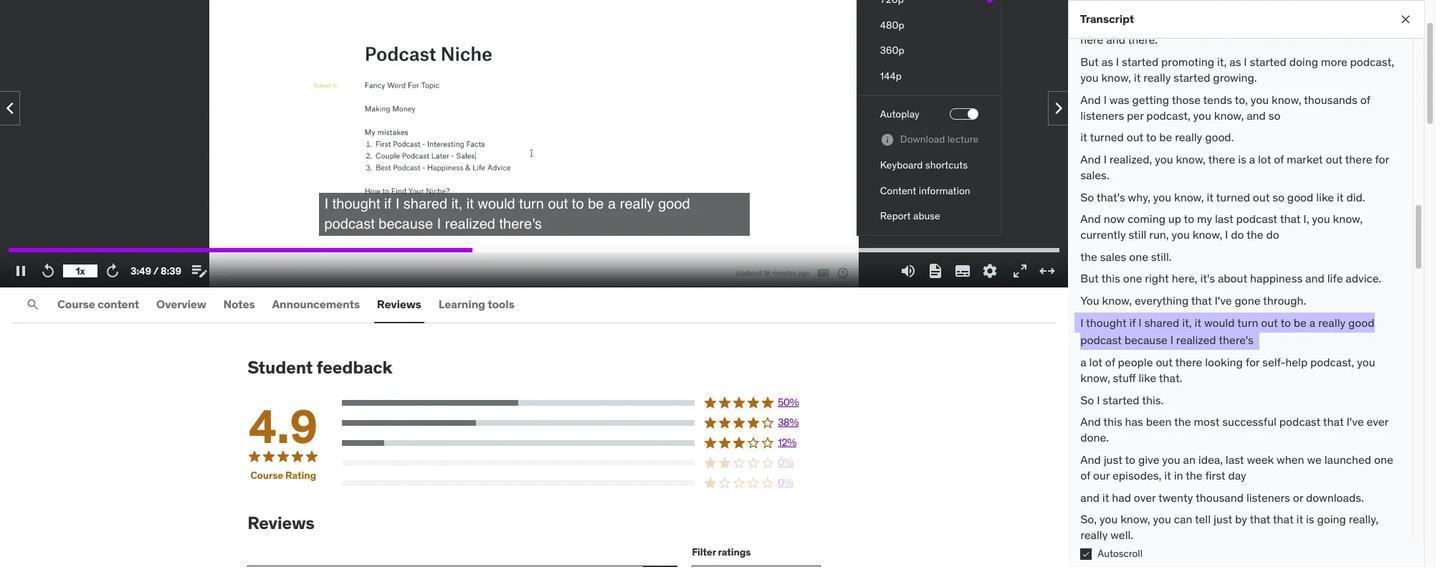 Task type: describe. For each thing, give the bounding box(es) containing it.
this for but
[[1102, 271, 1121, 286]]

up
[[1169, 212, 1182, 226]]

2 0% button from the top
[[342, 476, 821, 490]]

it, inside video player region
[[452, 196, 463, 212]]

podcast inside video player region
[[325, 216, 375, 232]]

autoscroll
[[1098, 548, 1143, 560]]

podcast, inside 'and i was getting those tends to, you know, thousands of listeners per podcast, you know, and so'
[[1147, 108, 1191, 123]]

podcast inside and this has been the most successful podcast that i've ever done.
[[1280, 415, 1321, 429]]

listeners inside 'and i was getting those tends to, you know, thousands of listeners per podcast, you know, and so'
[[1081, 108, 1125, 123]]

more
[[1322, 54, 1348, 69]]

so that's why, you know, it turned out so good like it did.
[[1081, 190, 1366, 204]]

would inside video player region
[[478, 196, 516, 212]]

know, down did.
[[1334, 212, 1364, 226]]

keyboard
[[881, 159, 923, 172]]

so, you know, you can tell just by that that it is going really, really well.
[[1081, 512, 1379, 543]]

now
[[1104, 212, 1126, 226]]

video player region
[[0, 0, 1070, 288]]

or
[[1294, 490, 1304, 505]]

announcements
[[272, 297, 360, 312]]

i,
[[1304, 212, 1310, 226]]

and for and i was getting those tends to, you know, thousands of listeners per podcast, you know, and so
[[1081, 92, 1102, 107]]

course rating
[[250, 469, 316, 482]]

if inside video player region
[[385, 196, 392, 212]]

realized,
[[1110, 152, 1153, 166]]

1x
[[76, 264, 85, 277]]

turn inside video player region
[[520, 196, 544, 212]]

keyboard shortcuts
[[881, 159, 968, 172]]

shared inside video player region
[[404, 196, 448, 212]]

the inside and now coming up to my last podcast that i, you know, currently still run, you know, i do the do
[[1247, 228, 1264, 242]]

is inside 'and i realized, you know, there is a lot of market out there for sales.'
[[1239, 152, 1247, 166]]

abuse
[[914, 210, 941, 223]]

8:39
[[161, 264, 181, 277]]

and for and this has been the most successful podcast that i've ever done.
[[1081, 415, 1102, 429]]

to inside and just to give you an idea, last week when we launched one of our episodes, it in the first day
[[1126, 453, 1136, 467]]

rating
[[285, 469, 316, 482]]

going
[[1318, 512, 1347, 527]]

if inside button
[[1130, 316, 1137, 330]]

in inside and just to give you an idea, last week when we launched one of our episodes, it in the first day
[[1175, 469, 1184, 483]]

course for course rating
[[250, 469, 283, 482]]

gone
[[1236, 293, 1261, 307]]

and inside but this one right here, it's about happiness and life advice. button
[[1306, 271, 1325, 286]]

report
[[881, 210, 911, 223]]

know, inside 'and i realized, you know, there is a lot of market out there for sales.'
[[1177, 152, 1206, 166]]

turned inside so that's why, you know, it turned out so good like it did. button
[[1217, 190, 1251, 204]]

content
[[881, 184, 917, 197]]

those
[[1173, 92, 1201, 107]]

our
[[1094, 469, 1111, 483]]

you
[[1081, 293, 1100, 307]]

know, down my
[[1193, 228, 1223, 242]]

week
[[1248, 453, 1275, 467]]

started down there.
[[1123, 54, 1159, 69]]

the inside and this has been the most successful podcast that i've ever done.
[[1175, 415, 1192, 429]]

about
[[1219, 271, 1248, 286]]

this for and
[[1104, 415, 1123, 429]]

ever
[[1368, 415, 1389, 429]]

help
[[1286, 355, 1308, 369]]

we
[[1308, 453, 1323, 467]]

know, left 'small'
[[1296, 17, 1326, 31]]

content information
[[881, 184, 971, 197]]

out down through.
[[1262, 316, 1279, 330]]

it, for i thought if i shared it, it would turn out to be a really good podcast because i realized there's button
[[1183, 316, 1193, 330]]

so for so that's why, you know, it turned out so good like it did.
[[1081, 190, 1095, 204]]

know, down doing
[[1272, 92, 1302, 107]]

be inside video player region
[[588, 196, 604, 212]]

self-
[[1263, 355, 1286, 369]]

it inside video player region
[[467, 196, 474, 212]]

know, inside the a lot of people out there looking for self-help podcast, you know, stuff like that.
[[1081, 371, 1111, 385]]

know, inside but as i started promoting it, as i started doing more podcast, you know, it really started growing.
[[1102, 70, 1132, 85]]

so i started this. button
[[1081, 392, 1402, 408]]

but this one right here, it's about happiness and life advice. button
[[1081, 271, 1402, 287]]

pause image
[[12, 263, 29, 280]]

you right again,
[[1275, 17, 1294, 31]]

but as i started promoting it, as i started doing more podcast, you know, it really started growing. button
[[1081, 54, 1402, 86]]

last inside and just to give you an idea, last week when we launched one of our episodes, it in the first day
[[1226, 453, 1245, 467]]

content
[[98, 297, 139, 312]]

you know, everything that i've gone through. button
[[1081, 292, 1402, 308]]

currently
[[1081, 228, 1127, 242]]

rewind 5 seconds image
[[39, 263, 57, 280]]

podcast, inside the a lot of people out there looking for self-help podcast, you know, stuff like that.
[[1311, 355, 1355, 369]]

it inside and just to give you an idea, last week when we launched one of our episodes, it in the first day
[[1165, 469, 1172, 483]]

autoplay button
[[858, 102, 1002, 127]]

started left doing
[[1251, 54, 1287, 69]]

idea,
[[1199, 453, 1224, 467]]

of inside 'and i was getting those tends to, you know, thousands of listeners per podcast, you know, and so'
[[1361, 92, 1371, 107]]

a inside region
[[608, 196, 616, 212]]

stuff
[[1114, 371, 1137, 385]]

and inside so, you know, in the beginning, again, you know, small lessons here and there.
[[1107, 33, 1126, 47]]

so that's why, you know, it turned out so good like it did. button
[[1081, 189, 1402, 205]]

the inside so, you know, in the beginning, again, you know, small lessons here and there.
[[1166, 17, 1182, 31]]

promoting
[[1162, 54, 1215, 69]]

i thought if i shared it, it would turn out to be a really good podcast because i realized there's button
[[1081, 313, 1402, 350]]

autoplay
[[881, 107, 920, 120]]

for inside 'and i realized, you know, there is a lot of market out there for sales.'
[[1376, 152, 1390, 166]]

to inside and now coming up to my last podcast that i, you know, currently still run, you know, i do the do
[[1185, 212, 1195, 226]]

you up well.
[[1100, 512, 1118, 527]]

good.
[[1206, 130, 1235, 144]]

beginning,
[[1185, 17, 1239, 31]]

that down or
[[1274, 512, 1294, 527]]

still.
[[1152, 249, 1172, 264]]

thought inside button
[[1087, 316, 1127, 330]]

and for and now coming up to my last podcast that i, you know, currently still run, you know, i do the do
[[1081, 212, 1102, 226]]

the sales one still.
[[1081, 249, 1172, 264]]

forward 5 seconds image
[[104, 263, 121, 280]]

and it had over twenty thousand listeners or downloads.
[[1081, 490, 1365, 505]]

tell
[[1196, 512, 1212, 527]]

lecture
[[948, 133, 979, 146]]

realized inside video player region
[[445, 216, 496, 232]]

sales
[[1101, 249, 1127, 264]]

1 0% button from the top
[[342, 456, 821, 470]]

learning
[[439, 297, 486, 312]]

2 do from the left
[[1267, 228, 1280, 242]]

so inside 'and i was getting those tends to, you know, thousands of listeners per podcast, you know, and so'
[[1269, 108, 1281, 123]]

and just to give you an idea, last week when we launched one of our episodes, it in the first day button
[[1081, 452, 1402, 484]]

you down tends
[[1194, 108, 1212, 123]]

it inside so, you know, you can tell just by that that it is going really, really well.
[[1297, 512, 1304, 527]]

and now coming up to my last podcast that i, you know, currently still run, you know, i do the do button
[[1081, 211, 1402, 243]]

that down it's
[[1192, 293, 1213, 307]]

notes
[[224, 297, 255, 312]]

you down the up
[[1172, 228, 1191, 242]]

in inside so, you know, in the beginning, again, you know, small lessons here and there.
[[1154, 17, 1163, 31]]

course for course content
[[57, 297, 95, 312]]

so, for so, you know, you can tell just by that that it is going really, really well.
[[1081, 512, 1098, 527]]

you inside the a lot of people out there looking for self-help podcast, you know, stuff like that.
[[1358, 355, 1376, 369]]

it inside but as i started promoting it, as i started doing more podcast, you know, it really started growing.
[[1135, 70, 1141, 85]]

3:49
[[131, 264, 151, 277]]

filter ratings
[[692, 546, 751, 559]]

and now coming up to my last podcast that i, you know, currently still run, you know, i do the do
[[1081, 212, 1364, 242]]

you up the here on the top
[[1100, 17, 1118, 31]]

good inside so that's why, you know, it turned out so good like it did. button
[[1288, 190, 1314, 204]]

close transcript sidebar image
[[1399, 12, 1414, 27]]

progress bar slider
[[9, 242, 1060, 259]]

i've inside button
[[1215, 293, 1233, 307]]

successful
[[1223, 415, 1277, 429]]

a inside 'and i realized, you know, there is a lot of market out there for sales.'
[[1250, 152, 1256, 166]]

that for just
[[1251, 512, 1271, 527]]

was
[[1110, 92, 1130, 107]]

and inside and it had over twenty thousand listeners or downloads. button
[[1081, 490, 1100, 505]]

you inside 'and i realized, you know, there is a lot of market out there for sales.'
[[1156, 152, 1174, 166]]

i thought if i shared it, it would turn out to be a really good podcast because i realized there's inside video player region
[[325, 196, 691, 232]]

information
[[919, 184, 971, 197]]

student feedback
[[248, 356, 393, 379]]

and this has been the most successful podcast that i've ever done.
[[1081, 415, 1389, 445]]

of inside 'and i realized, you know, there is a lot of market out there for sales.'
[[1275, 152, 1285, 166]]

by
[[1236, 512, 1248, 527]]

shared inside button
[[1145, 316, 1180, 330]]

lot inside 'and i realized, you know, there is a lot of market out there for sales.'
[[1259, 152, 1272, 166]]

so, for so, you know, in the beginning, again, you know, small lessons here and there.
[[1081, 17, 1098, 31]]

so, you know, you can tell just by that that it is going really, really well. button
[[1081, 511, 1402, 544]]

144p
[[881, 70, 902, 83]]

you left can
[[1154, 512, 1172, 527]]

and it had over twenty thousand listeners or downloads. button
[[1081, 490, 1402, 506]]

doing
[[1290, 54, 1319, 69]]

i inside and now coming up to my last podcast that i, you know, currently still run, you know, i do the do
[[1226, 228, 1229, 242]]

per
[[1128, 108, 1144, 123]]

most
[[1195, 415, 1220, 429]]

notes button
[[221, 288, 258, 322]]

through.
[[1264, 293, 1307, 307]]

so inside button
[[1273, 190, 1285, 204]]

to inside video player region
[[572, 196, 584, 212]]

because inside i thought if i shared it, it would turn out to be a really good podcast because i realized there's button
[[1125, 333, 1168, 347]]

first
[[1206, 469, 1226, 483]]

one for this
[[1124, 271, 1143, 286]]

480p
[[881, 19, 905, 31]]

is inside so, you know, you can tell just by that that it is going really, really well.
[[1307, 512, 1315, 527]]

and for and i realized, you know, there is a lot of market out there for sales.
[[1081, 152, 1102, 166]]

the inside and just to give you an idea, last week when we launched one of our episodes, it in the first day
[[1186, 469, 1203, 483]]

resolution group
[[858, 0, 1002, 89]]

transcript
[[1081, 12, 1135, 26]]

just inside so, you know, you can tell just by that that it is going really, really well.
[[1214, 512, 1233, 527]]

really inside video player region
[[620, 196, 655, 212]]

tends
[[1204, 92, 1233, 107]]

be inside button
[[1295, 316, 1308, 330]]

fullscreen image
[[1012, 263, 1029, 280]]

really inside i thought if i shared it, it would turn out to be a really good podcast because i realized there's button
[[1319, 316, 1346, 330]]

lessons
[[1358, 17, 1397, 31]]

/
[[153, 264, 159, 277]]

settings image
[[982, 263, 999, 280]]

know, inside so, you know, you can tell just by that that it is going really, really well.
[[1121, 512, 1151, 527]]

there for market
[[1209, 152, 1236, 166]]

know, up there.
[[1121, 17, 1151, 31]]

episodes,
[[1113, 469, 1162, 483]]



Task type: locate. For each thing, give the bounding box(es) containing it.
know, up the up
[[1175, 190, 1205, 204]]

2 and from the top
[[1081, 152, 1102, 166]]

0 horizontal spatial would
[[478, 196, 516, 212]]

and inside and this has been the most successful podcast that i've ever done.
[[1081, 415, 1102, 429]]

1 vertical spatial realized
[[1177, 333, 1217, 347]]

to down through.
[[1281, 316, 1292, 330]]

keyboard shortcuts button
[[858, 153, 1002, 178]]

1 but from the top
[[1081, 54, 1099, 69]]

really inside 'it turned out to be really good.' button
[[1176, 130, 1203, 144]]

but up you
[[1081, 271, 1099, 286]]

1 vertical spatial last
[[1226, 453, 1245, 467]]

4.9
[[249, 398, 318, 456]]

downloads.
[[1307, 490, 1365, 505]]

but for but this one right here, it's about happiness and life advice.
[[1081, 271, 1099, 286]]

good inside video player region
[[659, 196, 691, 212]]

and up sales.
[[1081, 152, 1102, 166]]

1 horizontal spatial in
[[1175, 469, 1184, 483]]

there down good.
[[1209, 152, 1236, 166]]

Search reviews text field
[[248, 566, 643, 567]]

1 so, from the top
[[1081, 17, 1098, 31]]

there's inside button
[[1219, 333, 1254, 347]]

announcements button
[[269, 288, 363, 322]]

over
[[1135, 490, 1157, 505]]

1 horizontal spatial as
[[1230, 54, 1242, 69]]

download
[[901, 133, 946, 146]]

last inside and now coming up to my last podcast that i, you know, currently still run, you know, i do the do
[[1216, 212, 1234, 226]]

but this one right here, it's about happiness and life advice.
[[1081, 271, 1383, 286]]

you down the here on the top
[[1081, 70, 1099, 85]]

and down to,
[[1247, 108, 1267, 123]]

2 so from the top
[[1081, 393, 1095, 407]]

2 0% from the top
[[778, 476, 794, 489]]

i inside 'and i realized, you know, there is a lot of market out there for sales.'
[[1104, 152, 1107, 166]]

360p button
[[858, 38, 1002, 64]]

0 horizontal spatial good
[[659, 196, 691, 212]]

turn inside button
[[1238, 316, 1259, 330]]

0 vertical spatial reviews
[[377, 297, 422, 312]]

there inside the a lot of people out there looking for self-help podcast, you know, stuff like that.
[[1176, 355, 1203, 369]]

know, left stuff
[[1081, 371, 1111, 385]]

overview button
[[154, 288, 209, 322]]

report abuse button
[[858, 204, 1002, 230]]

0 horizontal spatial realized
[[445, 216, 496, 232]]

like inside the a lot of people out there looking for self-help podcast, you know, stuff like that.
[[1139, 371, 1157, 385]]

go to previous lecture image
[[0, 96, 21, 119]]

3 and from the top
[[1081, 212, 1102, 226]]

1 horizontal spatial would
[[1205, 316, 1235, 330]]

an
[[1184, 453, 1196, 467]]

one down the sales one still.
[[1124, 271, 1143, 286]]

1 vertical spatial shared
[[1145, 316, 1180, 330]]

this left the has on the bottom of page
[[1104, 415, 1123, 429]]

so for so i started this.
[[1081, 393, 1095, 407]]

0 vertical spatial shared
[[404, 196, 448, 212]]

0 horizontal spatial for
[[1246, 355, 1260, 369]]

out up that.
[[1157, 355, 1173, 369]]

out right market
[[1327, 152, 1344, 166]]

it's
[[1201, 271, 1216, 286]]

that.
[[1160, 371, 1183, 385]]

1 horizontal spatial because
[[1125, 333, 1168, 347]]

and
[[1081, 92, 1102, 107], [1081, 152, 1102, 166], [1081, 212, 1102, 226], [1081, 415, 1102, 429], [1081, 453, 1102, 467]]

0 vertical spatial realized
[[445, 216, 496, 232]]

reviews left learning
[[377, 297, 422, 312]]

and up done.
[[1081, 415, 1102, 429]]

so, up the here on the top
[[1081, 17, 1098, 31]]

1 horizontal spatial it,
[[1183, 316, 1193, 330]]

to inside 'it turned out to be really good.' button
[[1147, 130, 1157, 144]]

this inside but this one right here, it's about happiness and life advice. button
[[1102, 271, 1121, 286]]

just up our
[[1104, 453, 1123, 467]]

you inside but as i started promoting it, as i started doing more podcast, you know, it really started growing.
[[1081, 70, 1099, 85]]

2 horizontal spatial be
[[1295, 316, 1308, 330]]

in down an
[[1175, 469, 1184, 483]]

38% button
[[342, 416, 821, 430]]

0 vertical spatial so
[[1269, 108, 1281, 123]]

1 horizontal spatial good
[[1288, 190, 1314, 204]]

this down sales
[[1102, 271, 1121, 286]]

this inside and this has been the most successful podcast that i've ever done.
[[1104, 415, 1123, 429]]

0 horizontal spatial because
[[379, 216, 433, 232]]

0 horizontal spatial is
[[1239, 152, 1247, 166]]

there's up looking in the right of the page
[[1219, 333, 1254, 347]]

1 vertical spatial like
[[1139, 371, 1157, 385]]

of right the thousands
[[1361, 92, 1371, 107]]

0 horizontal spatial be
[[588, 196, 604, 212]]

1 vertical spatial i thought if i shared it, it would turn out to be a really good podcast because i realized there's
[[1081, 316, 1375, 347]]

reviews
[[377, 297, 422, 312], [248, 512, 315, 534]]

that for last
[[1281, 212, 1301, 226]]

course down 1x dropdown button
[[57, 297, 95, 312]]

1 vertical spatial so,
[[1081, 512, 1098, 527]]

like down people
[[1139, 371, 1157, 385]]

i've inside and this has been the most successful podcast that i've ever done.
[[1347, 415, 1365, 429]]

0 horizontal spatial reviews
[[248, 512, 315, 534]]

0 vertical spatial is
[[1239, 152, 1247, 166]]

here
[[1081, 33, 1104, 47]]

shared
[[404, 196, 448, 212], [1145, 316, 1180, 330]]

last
[[1216, 212, 1234, 226], [1226, 453, 1245, 467]]

again,
[[1242, 17, 1273, 31]]

but as i started promoting it, as i started doing more podcast, you know, it really started growing.
[[1081, 54, 1395, 85]]

know, down tends
[[1215, 108, 1245, 123]]

turned down 'and i realized, you know, there is a lot of market out there for sales.'
[[1217, 190, 1251, 204]]

podcast, down getting
[[1147, 108, 1191, 123]]

1 vertical spatial if
[[1130, 316, 1137, 330]]

2 vertical spatial be
[[1295, 316, 1308, 330]]

add note image
[[191, 263, 208, 280]]

know, down good.
[[1177, 152, 1206, 166]]

for inside the a lot of people out there looking for self-help podcast, you know, stuff like that.
[[1246, 355, 1260, 369]]

you up ever
[[1358, 355, 1376, 369]]

1 so from the top
[[1081, 190, 1095, 204]]

0 horizontal spatial just
[[1104, 453, 1123, 467]]

last right my
[[1216, 212, 1234, 226]]

the sales one still. button
[[1081, 249, 1402, 265]]

subtitles image
[[955, 263, 972, 280]]

1 horizontal spatial there
[[1209, 152, 1236, 166]]

360p
[[881, 44, 905, 57]]

0 vertical spatial one
[[1130, 249, 1149, 264]]

0 vertical spatial like
[[1317, 190, 1335, 204]]

coming
[[1128, 212, 1166, 226]]

1 horizontal spatial course
[[250, 469, 283, 482]]

know, up well.
[[1121, 512, 1151, 527]]

listeners inside button
[[1247, 490, 1291, 505]]

1 vertical spatial so
[[1273, 190, 1285, 204]]

0 vertical spatial this
[[1102, 271, 1121, 286]]

1 horizontal spatial i've
[[1347, 415, 1365, 429]]

of inside and just to give you an idea, last week when we launched one of our episodes, it in the first day
[[1081, 469, 1091, 483]]

so up done.
[[1081, 393, 1095, 407]]

last up day
[[1226, 453, 1245, 467]]

it, inside button
[[1183, 316, 1193, 330]]

sales.
[[1081, 168, 1110, 182]]

shortcuts
[[926, 159, 968, 172]]

menu
[[858, 0, 1002, 235]]

0 vertical spatial would
[[478, 196, 516, 212]]

you left an
[[1163, 453, 1181, 467]]

0 vertical spatial just
[[1104, 453, 1123, 467]]

looking
[[1206, 355, 1244, 369]]

like inside button
[[1317, 190, 1335, 204]]

and left life
[[1306, 271, 1325, 286]]

overview
[[156, 297, 206, 312]]

had
[[1113, 490, 1132, 505]]

of inside the a lot of people out there looking for self-help podcast, you know, stuff like that.
[[1106, 355, 1116, 369]]

but inside but as i started promoting it, as i started doing more podcast, you know, it really started growing.
[[1081, 54, 1099, 69]]

0 horizontal spatial lot
[[1090, 355, 1103, 369]]

1 vertical spatial turn
[[1238, 316, 1259, 330]]

to up progress bar slider on the top of the page
[[572, 196, 584, 212]]

and this has been the most successful podcast that i've ever done. button
[[1081, 414, 1402, 446]]

twenty
[[1159, 490, 1194, 505]]

a lot of people out there looking for self-help podcast, you know, stuff like that.
[[1081, 355, 1376, 385]]

go to next lecture image
[[1048, 96, 1071, 119]]

1 horizontal spatial listeners
[[1247, 490, 1291, 505]]

content information button
[[858, 178, 1002, 204]]

lot inside the a lot of people out there looking for self-help podcast, you know, stuff like that.
[[1090, 355, 1103, 369]]

i've left ever
[[1347, 415, 1365, 429]]

started inside button
[[1103, 393, 1140, 407]]

i inside 'and i was getting those tends to, you know, thousands of listeners per podcast, you know, and so'
[[1104, 92, 1107, 107]]

1 vertical spatial turned
[[1217, 190, 1251, 204]]

1x button
[[63, 259, 98, 283]]

thought inside video player region
[[333, 196, 381, 212]]

ratings
[[718, 546, 751, 559]]

lot down 'it turned out to be really good.' button
[[1259, 152, 1272, 166]]

turned inside 'it turned out to be really good.' button
[[1091, 130, 1125, 144]]

i thought if i shared it, it would turn out to be a really good podcast because i realized there's up progress bar slider on the top of the page
[[325, 196, 691, 232]]

as up growing.
[[1230, 54, 1242, 69]]

student
[[248, 356, 313, 379]]

and down our
[[1081, 490, 1100, 505]]

know, right you
[[1103, 293, 1133, 307]]

0 vertical spatial so,
[[1081, 17, 1098, 31]]

listeners
[[1081, 108, 1125, 123], [1247, 490, 1291, 505]]

well.
[[1111, 528, 1134, 543]]

1 vertical spatial be
[[588, 196, 604, 212]]

out up progress bar slider on the top of the page
[[548, 196, 568, 212]]

1 vertical spatial this
[[1104, 415, 1123, 429]]

listeners down the was
[[1081, 108, 1125, 123]]

0 vertical spatial i thought if i shared it, it would turn out to be a really good podcast because i realized there's
[[325, 196, 691, 232]]

0 horizontal spatial thought
[[333, 196, 381, 212]]

out inside button
[[1127, 130, 1144, 144]]

1 0% from the top
[[778, 456, 794, 469]]

0 vertical spatial it,
[[1218, 54, 1228, 69]]

4 and from the top
[[1081, 415, 1102, 429]]

0% for 1st 0% button from the bottom
[[778, 476, 794, 489]]

small
[[1329, 17, 1356, 31]]

0 horizontal spatial as
[[1102, 54, 1114, 69]]

realized up progress bar slider on the top of the page
[[445, 216, 496, 232]]

really inside so, you know, you can tell just by that that it is going really, really well.
[[1081, 528, 1108, 543]]

here,
[[1173, 271, 1198, 286]]

search image
[[26, 298, 40, 312]]

1 as from the left
[[1102, 54, 1114, 69]]

i thought if i shared it, it would turn out to be a really good podcast because i realized there's inside i thought if i shared it, it would turn out to be a really good podcast because i realized there's button
[[1081, 316, 1375, 347]]

this
[[1102, 271, 1121, 286], [1104, 415, 1123, 429]]

so inside button
[[1081, 190, 1095, 204]]

and down the transcript on the right top of page
[[1107, 33, 1126, 47]]

do
[[1232, 228, 1245, 242], [1267, 228, 1280, 242]]

but for but as i started promoting it, as i started doing more podcast, you know, it really started growing.
[[1081, 54, 1099, 69]]

and just to give you an idea, last week when we launched one of our episodes, it in the first day
[[1081, 453, 1394, 483]]

and inside and just to give you an idea, last week when we launched one of our episodes, it in the first day
[[1081, 453, 1102, 467]]

0% for 2nd 0% button from the bottom
[[778, 456, 794, 469]]

and inside 'and i was getting those tends to, you know, thousands of listeners per podcast, you know, and so'
[[1081, 92, 1102, 107]]

you right i,
[[1313, 212, 1331, 226]]

0 vertical spatial in
[[1154, 17, 1163, 31]]

that inside and now coming up to my last podcast that i, you know, currently still run, you know, i do the do
[[1281, 212, 1301, 226]]

1 do from the left
[[1232, 228, 1245, 242]]

0 horizontal spatial like
[[1139, 371, 1157, 385]]

really inside but as i started promoting it, as i started doing more podcast, you know, it really started growing.
[[1144, 70, 1172, 85]]

just inside and just to give you an idea, last week when we launched one of our episodes, it in the first day
[[1104, 453, 1123, 467]]

1 horizontal spatial turned
[[1217, 190, 1251, 204]]

and up our
[[1081, 453, 1102, 467]]

2 so, from the top
[[1081, 512, 1098, 527]]

podcast, inside but as i started promoting it, as i started doing more podcast, you know, it really started growing.
[[1351, 54, 1395, 69]]

2 horizontal spatial good
[[1349, 316, 1375, 330]]

out down per
[[1127, 130, 1144, 144]]

0 horizontal spatial there's
[[500, 216, 542, 232]]

so down and i realized, you know, there is a lot of market out there for sales. button
[[1273, 190, 1285, 204]]

because inside video player region
[[379, 216, 433, 232]]

but inside button
[[1081, 271, 1099, 286]]

0 vertical spatial 0% button
[[342, 456, 821, 470]]

so, you know, in the beginning, again, you know, small lessons here and there. button
[[1081, 16, 1402, 48]]

the down an
[[1186, 469, 1203, 483]]

1 vertical spatial reviews
[[248, 512, 315, 534]]

0 horizontal spatial turn
[[520, 196, 544, 212]]

growing.
[[1214, 70, 1258, 85]]

a inside the a lot of people out there looking for self-help podcast, you know, stuff like that.
[[1081, 355, 1087, 369]]

1 vertical spatial just
[[1214, 512, 1233, 527]]

of up stuff
[[1106, 355, 1116, 369]]

2 vertical spatial one
[[1375, 453, 1394, 467]]

out inside the a lot of people out there looking for self-help podcast, you know, stuff like that.
[[1157, 355, 1173, 369]]

as
[[1102, 54, 1114, 69], [1230, 54, 1242, 69]]

there for podcast,
[[1176, 355, 1203, 369]]

12%
[[778, 436, 797, 449]]

be inside button
[[1160, 130, 1173, 144]]

would inside button
[[1205, 316, 1235, 330]]

0 vertical spatial be
[[1160, 130, 1173, 144]]

0 vertical spatial there's
[[500, 216, 542, 232]]

menu inside video player region
[[858, 0, 1002, 235]]

you
[[1100, 17, 1118, 31], [1275, 17, 1294, 31], [1081, 70, 1099, 85], [1251, 92, 1270, 107], [1194, 108, 1212, 123], [1156, 152, 1174, 166], [1154, 190, 1172, 204], [1313, 212, 1331, 226], [1172, 228, 1191, 242], [1358, 355, 1376, 369], [1163, 453, 1181, 467], [1100, 512, 1118, 527], [1154, 512, 1172, 527]]

realized up looking in the right of the page
[[1177, 333, 1217, 347]]

xsmall image
[[1081, 549, 1093, 560]]

0 vertical spatial listeners
[[1081, 108, 1125, 123]]

0 horizontal spatial if
[[385, 196, 392, 212]]

1 horizontal spatial be
[[1160, 130, 1173, 144]]

1 and from the top
[[1081, 92, 1102, 107]]

started down promoting
[[1174, 70, 1211, 85]]

transcript in sidebar region image
[[928, 263, 945, 280]]

1 horizontal spatial reviews
[[377, 297, 422, 312]]

give
[[1139, 453, 1160, 467]]

so, inside so, you know, you can tell just by that that it is going really, really well.
[[1081, 512, 1098, 527]]

0 horizontal spatial do
[[1232, 228, 1245, 242]]

0 horizontal spatial shared
[[404, 196, 448, 212]]

0%
[[778, 456, 794, 469], [778, 476, 794, 489]]

i inside so i started this. button
[[1098, 393, 1101, 407]]

turn down gone
[[1238, 316, 1259, 330]]

1 horizontal spatial turn
[[1238, 316, 1259, 330]]

done.
[[1081, 431, 1110, 445]]

happiness
[[1251, 271, 1303, 286]]

and for and just to give you an idea, last week when we launched one of our episodes, it in the first day
[[1081, 453, 1102, 467]]

2 as from the left
[[1230, 54, 1242, 69]]

would down you know, everything that i've gone through. button
[[1205, 316, 1235, 330]]

lot left people
[[1090, 355, 1103, 369]]

and left the was
[[1081, 92, 1102, 107]]

the left sales
[[1081, 249, 1098, 264]]

is down 'it turned out to be really good.' button
[[1239, 152, 1247, 166]]

life
[[1328, 271, 1344, 286]]

0 horizontal spatial i thought if i shared it, it would turn out to be a really good podcast because i realized there's
[[325, 196, 691, 232]]

and inside 'and i realized, you know, there is a lot of market out there for sales.'
[[1081, 152, 1102, 166]]

but down the here on the top
[[1081, 54, 1099, 69]]

day
[[1229, 469, 1247, 483]]

0 horizontal spatial listeners
[[1081, 108, 1125, 123]]

2 horizontal spatial it,
[[1218, 54, 1228, 69]]

1 horizontal spatial if
[[1130, 316, 1137, 330]]

1 vertical spatial course
[[250, 469, 283, 482]]

out inside video player region
[[548, 196, 568, 212]]

1 horizontal spatial i thought if i shared it, it would turn out to be a really good podcast because i realized there's
[[1081, 316, 1375, 347]]

0 vertical spatial if
[[385, 196, 392, 212]]

realized inside button
[[1177, 333, 1217, 347]]

just left by
[[1214, 512, 1233, 527]]

1 vertical spatial for
[[1246, 355, 1260, 369]]

really,
[[1350, 512, 1379, 527]]

the right been
[[1175, 415, 1192, 429]]

one inside the sales one still. button
[[1130, 249, 1149, 264]]

1 vertical spatial in
[[1175, 469, 1184, 483]]

to right the up
[[1185, 212, 1195, 226]]

getting
[[1133, 92, 1170, 107]]

you down it turned out to be really good.
[[1156, 152, 1174, 166]]

out inside 'and i realized, you know, there is a lot of market out there for sales.'
[[1327, 152, 1344, 166]]

podcast, right more
[[1351, 54, 1395, 69]]

that for successful
[[1324, 415, 1345, 429]]

i thought if i shared it, it would turn out to be a really good podcast because i realized there's up looking in the right of the page
[[1081, 316, 1375, 347]]

one inside and just to give you an idea, last week when we launched one of our episodes, it in the first day
[[1375, 453, 1394, 467]]

thousand
[[1196, 490, 1245, 505]]

1 horizontal spatial realized
[[1177, 333, 1217, 347]]

i've down but this one right here, it's about happiness and life advice.
[[1215, 293, 1233, 307]]

and i realized, you know, there is a lot of market out there for sales. button
[[1081, 151, 1402, 183]]

it
[[1135, 70, 1141, 85], [1081, 130, 1088, 144], [1207, 190, 1214, 204], [1338, 190, 1345, 204], [467, 196, 474, 212], [1195, 316, 1202, 330], [1165, 469, 1172, 483], [1103, 490, 1110, 505], [1297, 512, 1304, 527]]

1 horizontal spatial just
[[1214, 512, 1233, 527]]

the left beginning,
[[1166, 17, 1182, 31]]

a lot of people out there looking for self-help podcast, you know, stuff like that. button
[[1081, 354, 1402, 386]]

reviews inside button
[[377, 297, 422, 312]]

course left rating on the bottom left
[[250, 469, 283, 482]]

reviews down course rating
[[248, 512, 315, 534]]

and inside 'and i was getting those tends to, you know, thousands of listeners per podcast, you know, and so'
[[1247, 108, 1267, 123]]

know,
[[1121, 17, 1151, 31], [1296, 17, 1326, 31], [1102, 70, 1132, 85], [1272, 92, 1302, 107], [1215, 108, 1245, 123], [1177, 152, 1206, 166], [1175, 190, 1205, 204], [1334, 212, 1364, 226], [1193, 228, 1223, 242], [1103, 293, 1133, 307], [1081, 371, 1111, 385], [1121, 512, 1151, 527]]

1 vertical spatial lot
[[1090, 355, 1103, 369]]

0 horizontal spatial i've
[[1215, 293, 1233, 307]]

so, you know, in the beginning, again, you know, small lessons here and there.
[[1081, 17, 1397, 47]]

mute image
[[900, 263, 918, 280]]

advice.
[[1347, 271, 1383, 286]]

1 vertical spatial listeners
[[1247, 490, 1291, 505]]

reviews button
[[374, 288, 424, 322]]

so, inside so, you know, in the beginning, again, you know, small lessons here and there.
[[1081, 17, 1098, 31]]

know, up the was
[[1102, 70, 1132, 85]]

is left "going"
[[1307, 512, 1315, 527]]

like left did.
[[1317, 190, 1335, 204]]

get info image
[[881, 133, 895, 147]]

to inside i thought if i shared it, it would turn out to be a really good podcast because i realized there's button
[[1281, 316, 1292, 330]]

everything
[[1135, 293, 1189, 307]]

menu containing 480p
[[858, 0, 1002, 235]]

0 vertical spatial i've
[[1215, 293, 1233, 307]]

download lecture
[[901, 133, 979, 146]]

good inside i thought if i shared it, it would turn out to be a really good podcast because i realized there's button
[[1349, 316, 1375, 330]]

1 vertical spatial because
[[1125, 333, 1168, 347]]

there's inside video player region
[[500, 216, 542, 232]]

of left market
[[1275, 152, 1285, 166]]

and i realized, you know, there is a lot of market out there for sales.
[[1081, 152, 1390, 182]]

0 vertical spatial podcast,
[[1351, 54, 1395, 69]]

expanded view image
[[1040, 263, 1057, 280]]

1 vertical spatial i've
[[1347, 415, 1365, 429]]

0 horizontal spatial in
[[1154, 17, 1163, 31]]

this.
[[1143, 393, 1164, 407]]

as down the here on the top
[[1102, 54, 1114, 69]]

out down and i realized, you know, there is a lot of market out there for sales. button
[[1254, 190, 1271, 204]]

still
[[1129, 228, 1147, 242]]

course inside 'button'
[[57, 297, 95, 312]]

1 vertical spatial is
[[1307, 512, 1315, 527]]

you right why,
[[1154, 190, 1172, 204]]

course content button
[[55, 288, 142, 322]]

it, for but as i started promoting it, as i started doing more podcast, you know, it really started growing. button
[[1218, 54, 1228, 69]]

1 vertical spatial there's
[[1219, 333, 1254, 347]]

2 but from the top
[[1081, 271, 1099, 286]]

0 horizontal spatial course
[[57, 297, 95, 312]]

1 vertical spatial it,
[[452, 196, 463, 212]]

0 vertical spatial 0%
[[778, 456, 794, 469]]

1 vertical spatial podcast,
[[1147, 108, 1191, 123]]

2 vertical spatial podcast,
[[1311, 355, 1355, 369]]

would up progress bar slider on the top of the page
[[478, 196, 516, 212]]

2 vertical spatial it,
[[1183, 316, 1193, 330]]

one down still
[[1130, 249, 1149, 264]]

0 vertical spatial but
[[1081, 54, 1099, 69]]

there.
[[1129, 33, 1159, 47]]

5 and from the top
[[1081, 453, 1102, 467]]

turned up realized,
[[1091, 130, 1125, 144]]

sidebar dialog
[[1069, 0, 1425, 567]]

in up there.
[[1154, 17, 1163, 31]]

0 horizontal spatial there
[[1176, 355, 1203, 369]]

you inside and just to give you an idea, last week when we launched one of our episodes, it in the first day
[[1163, 453, 1181, 467]]

so inside button
[[1081, 393, 1095, 407]]

2 horizontal spatial there
[[1346, 152, 1373, 166]]

it,
[[1218, 54, 1228, 69], [452, 196, 463, 212], [1183, 316, 1193, 330]]

so down sales.
[[1081, 190, 1095, 204]]

started down stuff
[[1103, 393, 1140, 407]]

you right to,
[[1251, 92, 1270, 107]]

1 horizontal spatial for
[[1376, 152, 1390, 166]]

0% button
[[342, 456, 821, 470], [342, 476, 821, 490]]

one for sales
[[1130, 249, 1149, 264]]

podcast inside and now coming up to my last podcast that i, you know, currently still run, you know, i do the do
[[1237, 212, 1278, 226]]

that left i,
[[1281, 212, 1301, 226]]

there up did.
[[1346, 152, 1373, 166]]

to up realized,
[[1147, 130, 1157, 144]]

and i was getting those tends to, you know, thousands of listeners per podcast, you know, and so
[[1081, 92, 1371, 123]]

1 vertical spatial 0% button
[[342, 476, 821, 490]]



Task type: vqa. For each thing, say whether or not it's contained in the screenshot.
Cube
no



